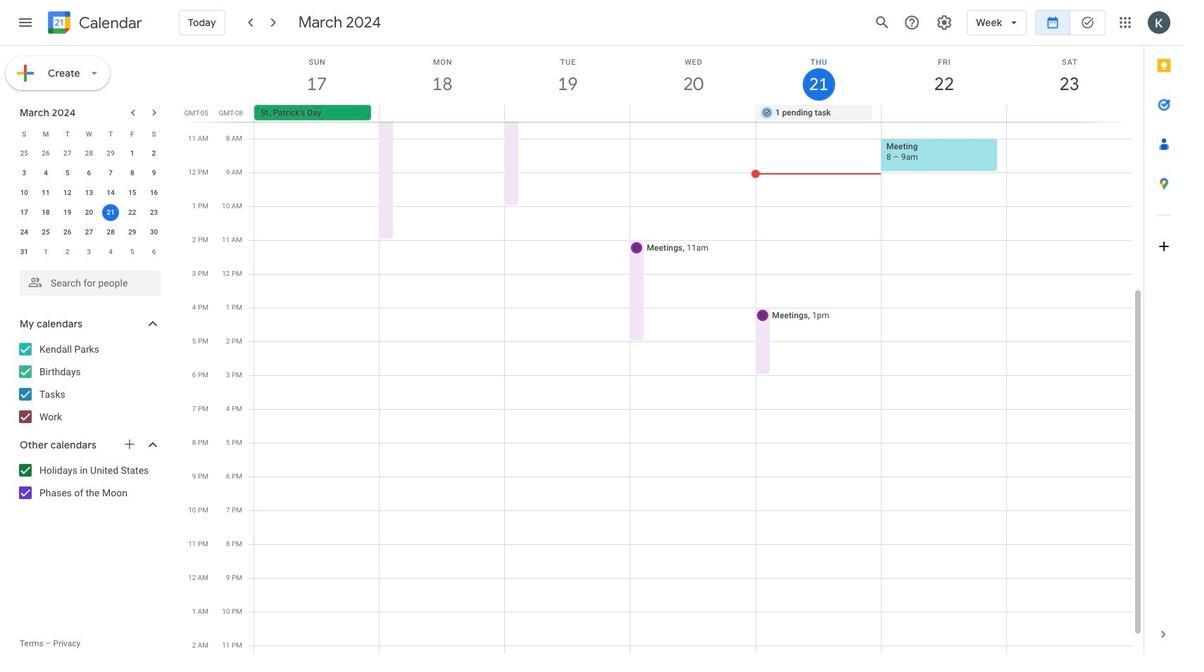Task type: locate. For each thing, give the bounding box(es) containing it.
27 element
[[81, 224, 98, 241]]

main drawer image
[[17, 14, 34, 31]]

february 27 element
[[59, 145, 76, 162]]

15 element
[[124, 185, 141, 202]]

tab list
[[1145, 46, 1184, 615]]

11 element
[[37, 185, 54, 202]]

18 element
[[37, 204, 54, 221]]

29 element
[[124, 224, 141, 241]]

24 element
[[16, 224, 33, 241]]

february 25 element
[[16, 145, 33, 162]]

row
[[248, 105, 1144, 122], [13, 124, 165, 144], [13, 144, 165, 163], [13, 163, 165, 183], [13, 183, 165, 203], [13, 203, 165, 223], [13, 223, 165, 242], [13, 242, 165, 262]]

9 element
[[146, 165, 162, 182]]

april 3 element
[[81, 244, 98, 261]]

cell
[[380, 105, 505, 122], [505, 105, 631, 122], [631, 105, 756, 122], [882, 105, 1007, 122], [1007, 105, 1132, 122], [100, 203, 122, 223]]

20 element
[[81, 204, 98, 221]]

21, today element
[[102, 204, 119, 221]]

march 2024 grid
[[13, 124, 165, 262]]

Search for people text field
[[28, 271, 152, 296]]

calendar element
[[45, 8, 142, 39]]

grid
[[180, 46, 1144, 655]]

None search field
[[0, 265, 175, 296]]

heading inside the calendar element
[[76, 14, 142, 31]]

row group
[[13, 144, 165, 262]]

heading
[[76, 14, 142, 31]]

31 element
[[16, 244, 33, 261]]

1 element
[[124, 145, 141, 162]]

14 element
[[102, 185, 119, 202]]

8 element
[[124, 165, 141, 182]]



Task type: describe. For each thing, give the bounding box(es) containing it.
april 4 element
[[102, 244, 119, 261]]

4 element
[[37, 165, 54, 182]]

settings menu image
[[937, 14, 953, 31]]

17 element
[[16, 204, 33, 221]]

february 28 element
[[81, 145, 98, 162]]

16 element
[[146, 185, 162, 202]]

7 element
[[102, 165, 119, 182]]

3 element
[[16, 165, 33, 182]]

25 element
[[37, 224, 54, 241]]

23 element
[[146, 204, 162, 221]]

26 element
[[59, 224, 76, 241]]

22 element
[[124, 204, 141, 221]]

february 26 element
[[37, 145, 54, 162]]

28 element
[[102, 224, 119, 241]]

5 element
[[59, 165, 76, 182]]

2 element
[[146, 145, 162, 162]]

other calendars list
[[3, 459, 175, 505]]

cell inside march 2024 grid
[[100, 203, 122, 223]]

february 29 element
[[102, 145, 119, 162]]

april 2 element
[[59, 244, 76, 261]]

april 6 element
[[146, 244, 162, 261]]

19 element
[[59, 204, 76, 221]]

my calendars list
[[3, 338, 175, 428]]

6 element
[[81, 165, 98, 182]]

april 1 element
[[37, 244, 54, 261]]

add other calendars image
[[123, 438, 137, 452]]

april 5 element
[[124, 244, 141, 261]]

30 element
[[146, 224, 162, 241]]

13 element
[[81, 185, 98, 202]]

10 element
[[16, 185, 33, 202]]

12 element
[[59, 185, 76, 202]]



Task type: vqa. For each thing, say whether or not it's contained in the screenshot.
search box
yes



